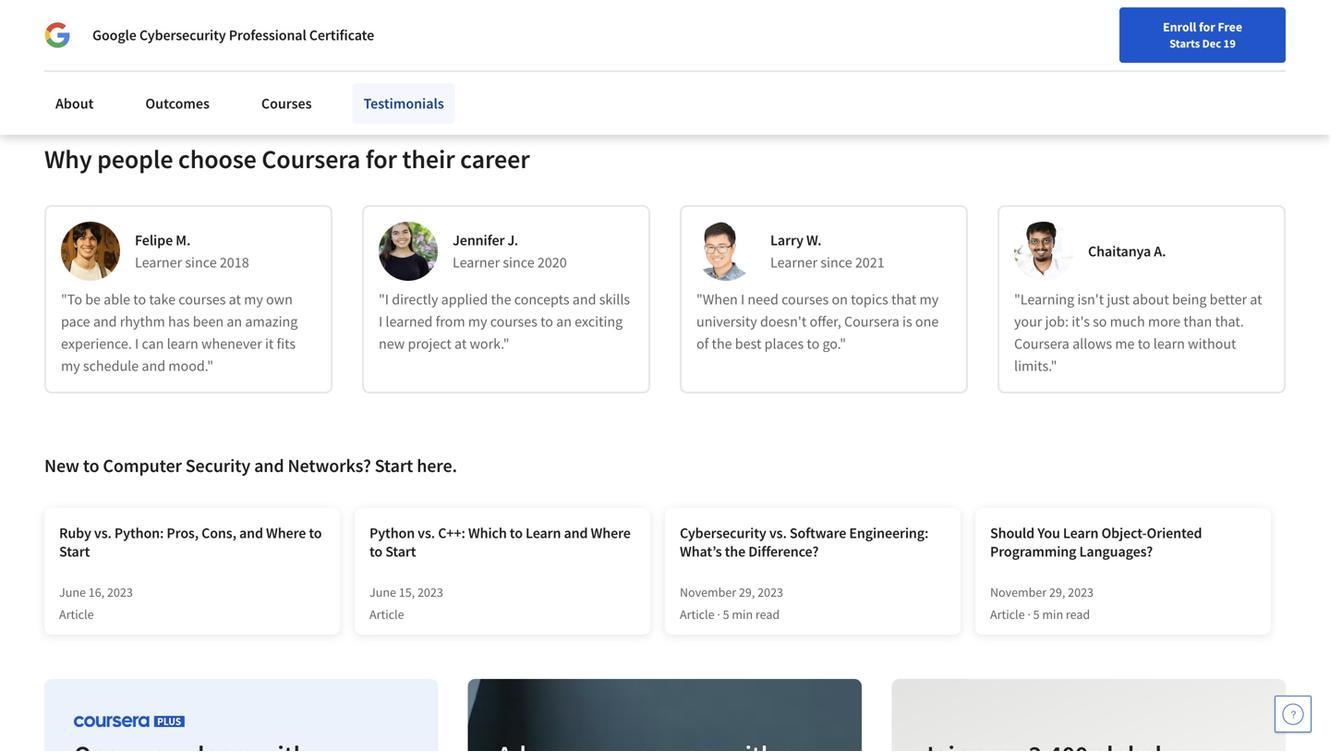 Task type: locate. For each thing, give the bounding box(es) containing it.
learner
[[135, 253, 182, 272], [453, 253, 500, 272], [771, 253, 818, 272]]

3 vs. from the left
[[770, 524, 787, 543]]

coursera down topics at top right
[[845, 313, 900, 331]]

since inside jennifer j. learner since 2020
[[503, 253, 535, 272]]

article down programming
[[991, 606, 1025, 623]]

vs. inside the ruby vs. python: pros, cons, and where to start
[[94, 524, 112, 543]]

and down can
[[142, 357, 165, 375]]

at down from
[[455, 335, 467, 353]]

1 29, from the left
[[739, 584, 755, 601]]

1 where from the left
[[266, 524, 306, 543]]

the
[[491, 290, 512, 309], [712, 335, 732, 353], [725, 543, 746, 561]]

2 5 from the left
[[1034, 606, 1040, 623]]

vs. right ruby
[[94, 524, 112, 543]]

schedule
[[83, 357, 139, 375]]

4 2023 from the left
[[1068, 584, 1094, 601]]

ruby
[[59, 524, 91, 543]]

since for w.
[[821, 253, 853, 272]]

2023 down difference?
[[758, 584, 784, 601]]

an inside "i directly applied the concepts and skills i learned from my courses to an exciting new project at work."
[[556, 313, 572, 331]]

2 since from the left
[[503, 253, 535, 272]]

learner inside larry w. learner since 2021
[[771, 253, 818, 272]]

2 learner from the left
[[453, 253, 500, 272]]

vs. for python
[[418, 524, 435, 543]]

vs. inside cybersecurity vs. software engineering: what's the difference?
[[770, 524, 787, 543]]

0 horizontal spatial june
[[59, 584, 86, 601]]

where right the cons, at the left bottom of page
[[266, 524, 306, 543]]

2 · from the left
[[1028, 606, 1031, 623]]

learned
[[386, 313, 433, 331]]

i left need
[[741, 290, 745, 309]]

1 vertical spatial i
[[379, 313, 383, 331]]

start inside the ruby vs. python: pros, cons, and where to start
[[59, 543, 90, 561]]

2 horizontal spatial learner
[[771, 253, 818, 272]]

1 2023 from the left
[[107, 584, 133, 601]]

and
[[573, 290, 597, 309], [93, 313, 117, 331], [142, 357, 165, 375], [254, 454, 284, 477], [239, 524, 263, 543], [564, 524, 588, 543]]

read down difference?
[[756, 606, 780, 623]]

2 vertical spatial coursera
[[1015, 335, 1070, 353]]

0 horizontal spatial i
[[135, 335, 139, 353]]

2 june from the left
[[370, 584, 396, 601]]

isn't
[[1078, 290, 1104, 309]]

c++:
[[438, 524, 466, 543]]

me
[[1116, 335, 1135, 353]]

1 horizontal spatial courses
[[490, 313, 538, 331]]

june left 15, on the bottom of the page
[[370, 584, 396, 601]]

1 horizontal spatial at
[[455, 335, 467, 353]]

0 horizontal spatial read
[[756, 606, 780, 623]]

is
[[903, 313, 913, 331]]

since down m. at the top left of the page
[[185, 253, 217, 272]]

to right which
[[510, 524, 523, 543]]

0 horizontal spatial cybersecurity
[[139, 26, 226, 44]]

of
[[697, 335, 709, 353]]

allows
[[1073, 335, 1113, 353]]

what's
[[680, 543, 722, 561]]

about link
[[44, 83, 105, 124]]

2023 inside june 15, 2023 article
[[418, 584, 443, 601]]

1 · from the left
[[717, 606, 721, 623]]

much
[[1110, 313, 1146, 331]]

coursera image
[[22, 15, 140, 45]]

without
[[1189, 335, 1237, 353]]

my left own
[[244, 290, 263, 309]]

courses up work."
[[490, 313, 538, 331]]

2 november from the left
[[991, 584, 1047, 601]]

enroll
[[1163, 18, 1197, 35]]

2023
[[107, 584, 133, 601], [418, 584, 443, 601], [758, 584, 784, 601], [1068, 584, 1094, 601]]

1 since from the left
[[185, 253, 217, 272]]

5
[[723, 606, 730, 623], [1034, 606, 1040, 623]]

learn down 'more'
[[1154, 335, 1186, 353]]

1 vertical spatial the
[[712, 335, 732, 353]]

0 vertical spatial coursera
[[262, 143, 361, 175]]

the right the applied
[[491, 290, 512, 309]]

skills
[[599, 290, 630, 309]]

at
[[229, 290, 241, 309], [1251, 290, 1263, 309], [455, 335, 467, 353]]

than
[[1184, 313, 1213, 331]]

"i
[[379, 290, 389, 309]]

1 horizontal spatial since
[[503, 253, 535, 272]]

an inside "to be able to take courses at my own pace and rhythm has been an amazing experience. i can learn whenever it fits my schedule and mood."
[[227, 313, 242, 331]]

learn inside the python vs. c++: which to learn and where to start
[[526, 524, 561, 543]]

1 horizontal spatial where
[[591, 524, 631, 543]]

learn for more
[[1154, 335, 1186, 353]]

show notifications image
[[1116, 23, 1138, 45]]

better
[[1210, 290, 1248, 309]]

m.
[[176, 231, 191, 250]]

courses inside "when i need courses on topics that my university doesn't offer, coursera is one of the best places to go."
[[782, 290, 829, 309]]

coursera plus image
[[74, 716, 185, 727]]

2023 right 15, on the bottom of the page
[[418, 584, 443, 601]]

dec
[[1203, 36, 1222, 51]]

cybersecurity vs. software engineering: what's the difference?
[[680, 524, 929, 561]]

learner down 'felipe'
[[135, 253, 182, 272]]

2 vertical spatial i
[[135, 335, 139, 353]]

november
[[680, 584, 737, 601], [991, 584, 1047, 601]]

16,
[[88, 584, 105, 601]]

should
[[991, 524, 1035, 543]]

article down 16,
[[59, 606, 94, 623]]

that
[[892, 290, 917, 309]]

vs. for ruby
[[94, 524, 112, 543]]

0 horizontal spatial 5
[[723, 606, 730, 623]]

to right the it
[[125, 14, 141, 37]]

min
[[732, 606, 753, 623], [1043, 606, 1064, 623]]

0 horizontal spatial 29,
[[739, 584, 755, 601]]

it
[[110, 14, 121, 37]]

learner inside felipe m. learner since 2018
[[135, 253, 182, 272]]

2023 for learn
[[1068, 584, 1094, 601]]

0 horizontal spatial at
[[229, 290, 241, 309]]

1 horizontal spatial november
[[991, 584, 1047, 601]]

for right prepare
[[260, 14, 283, 37]]

1 horizontal spatial read
[[1066, 606, 1091, 623]]

start up 16,
[[59, 543, 90, 561]]

0 horizontal spatial learn
[[526, 524, 561, 543]]

1 learn from the left
[[526, 524, 561, 543]]

june 15, 2023 article
[[370, 584, 443, 623]]

to down concepts
[[541, 313, 553, 331]]

1 horizontal spatial november 29, 2023 article · 5 min read
[[991, 584, 1094, 623]]

start up 15, on the bottom of the page
[[386, 543, 416, 561]]

june left 16,
[[59, 584, 86, 601]]

2 read from the left
[[1066, 606, 1091, 623]]

0 horizontal spatial learner
[[135, 253, 182, 272]]

2023 inside june 16, 2023 article
[[107, 584, 133, 601]]

0 horizontal spatial learn
[[167, 335, 198, 353]]

fits
[[277, 335, 296, 353]]

since
[[185, 253, 217, 272], [503, 253, 535, 272], [821, 253, 853, 272]]

1 horizontal spatial an
[[556, 313, 572, 331]]

5 for programming
[[1034, 606, 1040, 623]]

coursera down courses link
[[262, 143, 361, 175]]

0 horizontal spatial courses
[[179, 290, 226, 309]]

1 article from the left
[[59, 606, 94, 623]]

3 2023 from the left
[[758, 584, 784, 601]]

2 29, from the left
[[1050, 584, 1066, 601]]

cons,
[[202, 524, 236, 543]]

been
[[193, 313, 224, 331]]

their
[[402, 143, 455, 175]]

my up one
[[920, 290, 939, 309]]

i
[[741, 290, 745, 309], [379, 313, 383, 331], [135, 335, 139, 353]]

1 horizontal spatial 5
[[1034, 606, 1040, 623]]

june inside june 15, 2023 article
[[370, 584, 396, 601]]

1 vertical spatial coursera
[[845, 313, 900, 331]]

learn
[[526, 524, 561, 543], [1064, 524, 1099, 543]]

and right the cons, at the left bottom of page
[[239, 524, 263, 543]]

project
[[408, 335, 452, 353]]

one
[[916, 313, 939, 331]]

learn right which
[[526, 524, 561, 543]]

learn right the you
[[1064, 524, 1099, 543]]

learn inside "to be able to take courses at my own pace and rhythm has been an amazing experience. i can learn whenever it fits my schedule and mood."
[[167, 335, 198, 353]]

1 learner from the left
[[135, 253, 182, 272]]

here.
[[417, 454, 457, 477]]

oriented
[[1147, 524, 1203, 543]]

2 where from the left
[[591, 524, 631, 543]]

article for python vs. c++: which to learn and where to start
[[370, 606, 404, 623]]

1 november 29, 2023 article · 5 min read from the left
[[680, 584, 784, 623]]

june
[[59, 584, 86, 601], [370, 584, 396, 601]]

coursera inside "when i need courses on topics that my university doesn't offer, coursera is one of the best places to go."
[[845, 313, 900, 331]]

0 horizontal spatial since
[[185, 253, 217, 272]]

at down 2018
[[229, 290, 241, 309]]

2 vs. from the left
[[418, 524, 435, 543]]

"i directly applied the concepts and skills i learned from my courses to an exciting new project at work."
[[379, 290, 630, 353]]

november 29, 2023 article · 5 min read down what's
[[680, 584, 784, 623]]

1 horizontal spatial ·
[[1028, 606, 1031, 623]]

1 horizontal spatial 29,
[[1050, 584, 1066, 601]]

0 vertical spatial the
[[491, 290, 512, 309]]

29, down difference?
[[739, 584, 755, 601]]

0 horizontal spatial november 29, 2023 article · 5 min read
[[680, 584, 784, 623]]

1 horizontal spatial vs.
[[418, 524, 435, 543]]

coursera up limits."
[[1015, 335, 1070, 353]]

my up work."
[[468, 313, 487, 331]]

w.
[[807, 231, 822, 250]]

2 horizontal spatial at
[[1251, 290, 1263, 309]]

where
[[266, 524, 306, 543], [591, 524, 631, 543]]

november down programming
[[991, 584, 1047, 601]]

cybersecurity
[[286, 14, 395, 37], [139, 26, 226, 44], [680, 524, 767, 543]]

my
[[244, 290, 263, 309], [920, 290, 939, 309], [468, 313, 487, 331], [61, 357, 80, 375]]

to up june 15, 2023 article
[[370, 543, 383, 561]]

since down j.
[[503, 253, 535, 272]]

min for the
[[732, 606, 753, 623]]

november down what's
[[680, 584, 737, 601]]

1 horizontal spatial learn
[[1154, 335, 1186, 353]]

learner inside jennifer j. learner since 2020
[[453, 253, 500, 272]]

november 29, 2023 article · 5 min read down programming
[[991, 584, 1094, 623]]

job:
[[1046, 313, 1069, 331]]

article
[[59, 606, 94, 623], [370, 606, 404, 623], [680, 606, 715, 623], [991, 606, 1025, 623]]

python
[[370, 524, 415, 543]]

courses up 'been'
[[179, 290, 226, 309]]

· down programming
[[1028, 606, 1031, 623]]

to inside the ruby vs. python: pros, cons, and where to start
[[309, 524, 322, 543]]

at right better
[[1251, 290, 1263, 309]]

at for courses
[[229, 290, 241, 309]]

2 horizontal spatial i
[[741, 290, 745, 309]]

learner down larry
[[771, 253, 818, 272]]

since down w. at the top right
[[821, 253, 853, 272]]

has
[[168, 313, 190, 331]]

3 since from the left
[[821, 253, 853, 272]]

concepts
[[514, 290, 570, 309]]

an down concepts
[[556, 313, 572, 331]]

to left the go."
[[807, 335, 820, 353]]

0 horizontal spatial november
[[680, 584, 737, 601]]

and up exciting
[[573, 290, 597, 309]]

None search field
[[263, 12, 568, 49]]

1 horizontal spatial i
[[379, 313, 383, 331]]

my inside "when i need courses on topics that my university doesn't offer, coursera is one of the best places to go."
[[920, 290, 939, 309]]

"learning isn't just about being better at your job: it's so much more than that. coursera allows me to learn without limits."
[[1015, 290, 1263, 375]]

2 november 29, 2023 article · 5 min read from the left
[[991, 584, 1094, 623]]

from
[[436, 313, 465, 331]]

0 horizontal spatial vs.
[[94, 524, 112, 543]]

article down 15, on the bottom of the page
[[370, 606, 404, 623]]

article inside june 15, 2023 article
[[370, 606, 404, 623]]

ruby vs. python: pros, cons, and where to start
[[59, 524, 322, 561]]

at inside "to be able to take courses at my own pace and rhythm has been an amazing experience. i can learn whenever it fits my schedule and mood."
[[229, 290, 241, 309]]

0 vertical spatial i
[[741, 290, 745, 309]]

1 5 from the left
[[723, 606, 730, 623]]

learner down the jennifer
[[453, 253, 500, 272]]

4 article from the left
[[991, 606, 1025, 623]]

2 article from the left
[[370, 606, 404, 623]]

where left what's
[[591, 524, 631, 543]]

2023 for c++:
[[418, 584, 443, 601]]

at inside "learning isn't just about being better at your job: it's so much more than that. coursera allows me to learn without limits."
[[1251, 290, 1263, 309]]

2023 right 16,
[[107, 584, 133, 601]]

for up dec
[[1199, 18, 1216, 35]]

university
[[697, 313, 758, 331]]

to down the networks?
[[309, 524, 322, 543]]

min for programming
[[1043, 606, 1064, 623]]

november 29, 2023 article · 5 min read
[[680, 584, 784, 623], [991, 584, 1094, 623]]

python:
[[115, 524, 164, 543]]

courses
[[179, 290, 226, 309], [782, 290, 829, 309], [490, 313, 538, 331]]

2 horizontal spatial cybersecurity
[[680, 524, 767, 543]]

2 learn from the left
[[1064, 524, 1099, 543]]

your
[[1015, 313, 1043, 331]]

cybersecurity inside cybersecurity vs. software engineering: what's the difference?
[[680, 524, 767, 543]]

1 horizontal spatial learn
[[1064, 524, 1099, 543]]

1 horizontal spatial learner
[[453, 253, 500, 272]]

1 learn from the left
[[167, 335, 198, 353]]

1 read from the left
[[756, 606, 780, 623]]

people
[[97, 143, 173, 175]]

1 vs. from the left
[[94, 524, 112, 543]]

learner for larry
[[771, 253, 818, 272]]

google image
[[44, 22, 70, 48]]

2 learn from the left
[[1154, 335, 1186, 353]]

coursera
[[262, 143, 361, 175], [845, 313, 900, 331], [1015, 335, 1070, 353]]

29,
[[739, 584, 755, 601], [1050, 584, 1066, 601]]

i down "i in the left of the page
[[379, 313, 383, 331]]

an up whenever
[[227, 313, 242, 331]]

to inside "learning isn't just about being better at your job: it's so much more than that. coursera allows me to learn without limits."
[[1138, 335, 1151, 353]]

vs. inside the python vs. c++: which to learn and where to start
[[418, 524, 435, 543]]

2 min from the left
[[1043, 606, 1064, 623]]

read for languages?
[[1066, 606, 1091, 623]]

2 2023 from the left
[[418, 584, 443, 601]]

· down what's
[[717, 606, 721, 623]]

min down difference?
[[732, 606, 753, 623]]

vs.
[[94, 524, 112, 543], [418, 524, 435, 543], [770, 524, 787, 543]]

and right which
[[564, 524, 588, 543]]

since inside larry w. learner since 2021
[[821, 253, 853, 272]]

1 min from the left
[[732, 606, 753, 623]]

1 horizontal spatial coursera
[[845, 313, 900, 331]]

be
[[85, 290, 101, 309]]

3 article from the left
[[680, 606, 715, 623]]

2 vertical spatial the
[[725, 543, 746, 561]]

i inside "when i need courses on topics that my university doesn't offer, coursera is one of the best places to go."
[[741, 290, 745, 309]]

2 an from the left
[[556, 313, 572, 331]]

4.9
[[209, 43, 226, 59]]

article inside june 16, 2023 article
[[59, 606, 94, 623]]

and inside the python vs. c++: which to learn and where to start
[[564, 524, 588, 543]]

· for the
[[717, 606, 721, 623]]

2 horizontal spatial vs.
[[770, 524, 787, 543]]

2 horizontal spatial for
[[1199, 18, 1216, 35]]

2023 down should you learn object-oriented programming languages?
[[1068, 584, 1094, 601]]

read down languages? at the bottom
[[1066, 606, 1091, 623]]

vs. left the software
[[770, 524, 787, 543]]

to inside "i directly applied the concepts and skills i learned from my courses to an exciting new project at work."
[[541, 313, 553, 331]]

the right of
[[712, 335, 732, 353]]

i left can
[[135, 335, 139, 353]]

29, down programming
[[1050, 584, 1066, 601]]

menu item
[[978, 18, 1096, 79]]

june inside june 16, 2023 article
[[59, 584, 86, 601]]

just
[[1107, 290, 1130, 309]]

2 horizontal spatial since
[[821, 253, 853, 272]]

testimonials
[[364, 94, 444, 113]]

article down what's
[[680, 606, 715, 623]]

for left their
[[366, 143, 397, 175]]

i inside "i directly applied the concepts and skills i learned from my courses to an exciting new project at work."
[[379, 313, 383, 331]]

outcomes
[[145, 94, 210, 113]]

networks?
[[288, 454, 371, 477]]

june 16, 2023 article
[[59, 584, 133, 623]]

to up "rhythm"
[[133, 290, 146, 309]]

since inside felipe m. learner since 2018
[[185, 253, 217, 272]]

whenever
[[201, 335, 262, 353]]

courses up offer,
[[782, 290, 829, 309]]

2 horizontal spatial courses
[[782, 290, 829, 309]]

min down programming
[[1043, 606, 1064, 623]]

the right what's
[[725, 543, 746, 561]]

1 horizontal spatial min
[[1043, 606, 1064, 623]]

to right me
[[1138, 335, 1151, 353]]

learn down has
[[167, 335, 198, 353]]

0 horizontal spatial an
[[227, 313, 242, 331]]

vs. left c++:
[[418, 524, 435, 543]]

2 horizontal spatial coursera
[[1015, 335, 1070, 353]]

0 horizontal spatial min
[[732, 606, 753, 623]]

0 horizontal spatial where
[[266, 524, 306, 543]]

0 horizontal spatial ·
[[717, 606, 721, 623]]

1 horizontal spatial june
[[370, 584, 396, 601]]

learn inside "learning isn't just about being better at your job: it's so much more than that. coursera allows me to learn without limits."
[[1154, 335, 1186, 353]]

new
[[44, 454, 79, 477]]

1 november from the left
[[680, 584, 737, 601]]

june for to
[[370, 584, 396, 601]]

3 learner from the left
[[771, 253, 818, 272]]

1 an from the left
[[227, 313, 242, 331]]

1 horizontal spatial cybersecurity
[[286, 14, 395, 37]]

1 june from the left
[[59, 584, 86, 601]]



Task type: describe. For each thing, give the bounding box(es) containing it.
certificate
[[309, 26, 374, 44]]

best
[[735, 335, 762, 353]]

prepare
[[195, 14, 257, 37]]

testimonials link
[[353, 83, 455, 124]]

why people choose coursera for their career
[[44, 143, 530, 175]]

put it to work: prepare for cybersecurity jobs link
[[79, 14, 436, 37]]

career
[[460, 143, 530, 175]]

j.
[[508, 231, 519, 250]]

the inside cybersecurity vs. software engineering: what's the difference?
[[725, 543, 746, 561]]

courses inside "i directly applied the concepts and skills i learned from my courses to an exciting new project at work."
[[490, 313, 538, 331]]

pace
[[61, 313, 90, 331]]

experience.
[[61, 335, 132, 353]]

chaitanya a.
[[1089, 242, 1167, 261]]

places
[[765, 335, 804, 353]]

professional
[[229, 26, 307, 44]]

a.
[[1154, 242, 1167, 261]]

to inside "to be able to take courses at my own pace and rhythm has been an amazing experience. i can learn whenever it fits my schedule and mood."
[[133, 290, 146, 309]]

and up the experience.
[[93, 313, 117, 331]]

languages?
[[1080, 543, 1153, 561]]

since for m.
[[185, 253, 217, 272]]

learn inside should you learn object-oriented programming languages?
[[1064, 524, 1099, 543]]

for inside the enroll for free starts dec 19
[[1199, 18, 1216, 35]]

at for better
[[1251, 290, 1263, 309]]

29, for programming
[[1050, 584, 1066, 601]]

amazing
[[245, 313, 298, 331]]

felipe
[[135, 231, 173, 250]]

topics
[[851, 290, 889, 309]]

article for cybersecurity vs. software engineering: what's the difference?
[[680, 606, 715, 623]]

0 horizontal spatial for
[[260, 14, 283, 37]]

read for difference?
[[756, 606, 780, 623]]

"learning
[[1015, 290, 1075, 309]]

object-
[[1102, 524, 1147, 543]]

where inside the ruby vs. python: pros, cons, and where to start
[[266, 524, 306, 543]]

and inside "i directly applied the concepts and skills i learned from my courses to an exciting new project at work."
[[573, 290, 597, 309]]

can
[[142, 335, 164, 353]]

course 8
[[79, 43, 125, 59]]

and inside the ruby vs. python: pros, cons, and where to start
[[239, 524, 263, 543]]

work."
[[470, 335, 510, 353]]

help center image
[[1283, 703, 1305, 725]]

to right new
[[83, 454, 99, 477]]

november for the
[[680, 584, 737, 601]]

put
[[79, 14, 106, 37]]

that.
[[1216, 313, 1245, 331]]

8
[[119, 43, 125, 59]]

the inside "i directly applied the concepts and skills i learned from my courses to an exciting new project at work."
[[491, 290, 512, 309]]

google cybersecurity professional certificate
[[92, 26, 374, 44]]

starts
[[1170, 36, 1201, 51]]

18
[[144, 43, 157, 59]]

offer,
[[810, 313, 842, 331]]

"when
[[697, 290, 738, 309]]

work:
[[145, 14, 191, 37]]

security
[[186, 454, 251, 477]]

june for start
[[59, 584, 86, 601]]

so
[[1093, 313, 1108, 331]]

which
[[468, 524, 507, 543]]

learner for felipe
[[135, 253, 182, 272]]

exciting
[[575, 313, 623, 331]]

2023 for software
[[758, 584, 784, 601]]

engineering:
[[850, 524, 929, 543]]

courses
[[261, 94, 312, 113]]

own
[[266, 290, 293, 309]]

go."
[[823, 335, 847, 353]]

outcomes link
[[134, 83, 221, 124]]

on
[[832, 290, 848, 309]]

vs. for cybersecurity
[[770, 524, 787, 543]]

"to
[[61, 290, 82, 309]]

learn for has
[[167, 335, 198, 353]]

mood."
[[168, 357, 213, 375]]

directly
[[392, 290, 438, 309]]

new
[[379, 335, 405, 353]]

article for ruby vs. python: pros, cons, and where to start
[[59, 606, 94, 623]]

course
[[79, 43, 116, 59]]

"when i need courses on topics that my university doesn't offer, coursera is one of the best places to go."
[[697, 290, 939, 353]]

my down the experience.
[[61, 357, 80, 375]]

felipe m. learner since 2018
[[135, 231, 249, 272]]

difference?
[[749, 543, 819, 561]]

pros,
[[167, 524, 199, 543]]

it
[[265, 335, 274, 353]]

coursera inside "learning isn't just about being better at your job: it's so much more than that. coursera allows me to learn without limits."
[[1015, 335, 1070, 353]]

2020
[[538, 253, 567, 272]]

article for should you learn object-oriented programming languages?
[[991, 606, 1025, 623]]

software
[[790, 524, 847, 543]]

courses inside "to be able to take courses at my own pace and rhythm has been an amazing experience. i can learn whenever it fits my schedule and mood."
[[179, 290, 226, 309]]

the inside "when i need courses on topics that my university doesn't offer, coursera is one of the best places to go."
[[712, 335, 732, 353]]

19
[[1224, 36, 1236, 51]]

take
[[149, 290, 176, 309]]

enroll for free starts dec 19
[[1163, 18, 1243, 51]]

my inside "i directly applied the concepts and skills i learned from my courses to an exciting new project at work."
[[468, 313, 487, 331]]

free
[[1218, 18, 1243, 35]]

november 29, 2023 article · 5 min read for programming
[[991, 584, 1094, 623]]

jennifer j. learner since 2020
[[453, 231, 567, 272]]

rhythm
[[120, 313, 165, 331]]

why
[[44, 143, 92, 175]]

29, for the
[[739, 584, 755, 601]]

need
[[748, 290, 779, 309]]

new to computer security and networks? start here.
[[44, 454, 457, 477]]

0 horizontal spatial coursera
[[262, 143, 361, 175]]

being
[[1173, 290, 1207, 309]]

1 horizontal spatial for
[[366, 143, 397, 175]]

courses link
[[250, 83, 323, 124]]

jobs
[[398, 14, 436, 37]]

to inside "when i need courses on topics that my university doesn't offer, coursera is one of the best places to go."
[[807, 335, 820, 353]]

jennifer
[[453, 231, 505, 250]]

november 29, 2023 article · 5 min read for the
[[680, 584, 784, 623]]

start inside the python vs. c++: which to learn and where to start
[[386, 543, 416, 561]]

where inside the python vs. c++: which to learn and where to start
[[591, 524, 631, 543]]

start left here.
[[375, 454, 413, 477]]

5 for the
[[723, 606, 730, 623]]

hours
[[159, 43, 190, 59]]

more
[[1149, 313, 1181, 331]]

· for programming
[[1028, 606, 1031, 623]]

i inside "to be able to take courses at my own pace and rhythm has been an amazing experience. i can learn whenever it fits my schedule and mood."
[[135, 335, 139, 353]]

since for j.
[[503, 253, 535, 272]]

november for programming
[[991, 584, 1047, 601]]

at inside "i directly applied the concepts and skills i learned from my courses to an exciting new project at work."
[[455, 335, 467, 353]]

learner for jennifer
[[453, 253, 500, 272]]

and right security on the bottom left of the page
[[254, 454, 284, 477]]

2023 for python:
[[107, 584, 133, 601]]



Task type: vqa. For each thing, say whether or not it's contained in the screenshot.
right 21 Degree Programs Available
no



